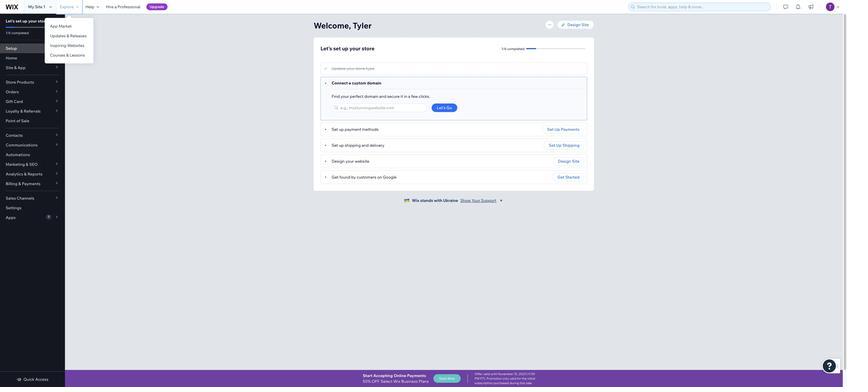 Task type: locate. For each thing, give the bounding box(es) containing it.
point
[[6, 119, 15, 124]]

gift card button
[[0, 97, 65, 107]]

2 vertical spatial let's
[[437, 105, 446, 111]]

valid up during
[[510, 377, 517, 381]]

0 horizontal spatial completed
[[12, 31, 29, 35]]

up
[[22, 19, 27, 24], [342, 45, 348, 52], [339, 127, 344, 132], [339, 143, 344, 148]]

inspiring websites
[[50, 43, 84, 48]]

sale.
[[526, 382, 533, 386]]

your for find
[[341, 94, 349, 99]]

up up set up shipping
[[555, 127, 560, 132]]

0 vertical spatial payments
[[561, 127, 580, 132]]

let's up update
[[321, 45, 332, 52]]

up left payment
[[339, 127, 344, 132]]

get left started
[[558, 175, 565, 180]]

my
[[28, 4, 34, 9]]

0 vertical spatial app
[[50, 24, 58, 29]]

1 horizontal spatial 1/6
[[502, 47, 507, 51]]

set up payment methods
[[332, 127, 379, 132]]

shipping
[[345, 143, 361, 148]]

let's inside sidebar element
[[6, 19, 15, 24]]

select
[[381, 380, 393, 385]]

only
[[503, 377, 509, 381]]

this
[[520, 382, 525, 386]]

0 horizontal spatial let's set up your store
[[6, 19, 48, 24]]

your right update
[[346, 66, 355, 71]]

1 vertical spatial payments
[[22, 182, 40, 187]]

and
[[379, 94, 386, 99], [362, 143, 369, 148]]

analytics & reports button
[[0, 170, 65, 179]]

site & app
[[6, 65, 26, 70]]

let's inside 'button'
[[437, 105, 446, 111]]

1 vertical spatial up
[[556, 143, 562, 148]]

0 horizontal spatial and
[[362, 143, 369, 148]]

your up 'update your store type'
[[350, 45, 361, 52]]

0 vertical spatial 1/6 completed
[[6, 31, 29, 35]]

releases
[[70, 33, 87, 38]]

start accepting online payments 50% off select wix business plans
[[363, 374, 429, 385]]

up for shipping
[[556, 143, 562, 148]]

1 vertical spatial app
[[18, 65, 26, 70]]

set up update
[[333, 45, 341, 52]]

go
[[447, 105, 452, 111]]

a right the in
[[408, 94, 410, 99]]

site inside button
[[572, 159, 580, 164]]

1 horizontal spatial 1
[[48, 215, 49, 219]]

1 horizontal spatial completed
[[508, 47, 525, 51]]

gift card
[[6, 99, 23, 104]]

set inside button
[[549, 143, 555, 148]]

let's set up your store
[[6, 19, 48, 24], [321, 45, 375, 52]]

a right hire
[[115, 4, 117, 9]]

1 vertical spatial set
[[333, 45, 341, 52]]

1/6 completed inside sidebar element
[[6, 31, 29, 35]]

0 horizontal spatial let's
[[6, 19, 15, 24]]

google
[[383, 175, 397, 180]]

design inside button
[[558, 159, 571, 164]]

app market link
[[45, 21, 94, 31]]

store left the type in the left of the page
[[356, 66, 365, 71]]

1 horizontal spatial let's
[[321, 45, 332, 52]]

the
[[522, 377, 527, 381]]

1 vertical spatial design site
[[558, 159, 580, 164]]

0 vertical spatial store
[[38, 19, 48, 24]]

let's left go
[[437, 105, 446, 111]]

& right the billing
[[18, 182, 21, 187]]

payments inside start accepting online payments 50% off select wix business plans
[[407, 374, 426, 379]]

& down inspiring websites
[[66, 53, 69, 58]]

0 horizontal spatial app
[[18, 65, 26, 70]]

0 vertical spatial completed
[[12, 31, 29, 35]]

your left website
[[346, 159, 354, 164]]

billing
[[6, 182, 17, 187]]

& for courses
[[66, 53, 69, 58]]

up inside button
[[556, 143, 562, 148]]

1 horizontal spatial and
[[379, 94, 386, 99]]

a for custom
[[349, 81, 351, 86]]

started
[[565, 175, 580, 180]]

help
[[85, 4, 94, 9]]

1 horizontal spatial 1/6 completed
[[502, 47, 525, 51]]

1 vertical spatial store
[[362, 45, 375, 52]]

show
[[460, 198, 471, 203]]

sidebar element
[[0, 14, 65, 388]]

welcome, tyler
[[314, 21, 372, 30]]

set up setup
[[16, 19, 21, 24]]

(11:59
[[527, 373, 535, 377]]

2 vertical spatial payments
[[407, 374, 426, 379]]

design
[[568, 22, 581, 27], [332, 159, 345, 164], [558, 159, 571, 164]]

2 horizontal spatial let's
[[437, 105, 446, 111]]

store down my site 1
[[38, 19, 48, 24]]

0 horizontal spatial 1
[[43, 4, 45, 9]]

contacts button
[[0, 131, 65, 141]]

domain for perfect
[[364, 94, 378, 99]]

clicks.
[[419, 94, 430, 99]]

point of sale link
[[0, 116, 65, 126]]

shipping
[[563, 143, 580, 148]]

up up update
[[342, 45, 348, 52]]

1 inside sidebar element
[[48, 215, 49, 219]]

let's set up your store down my at the top of page
[[6, 19, 48, 24]]

payments for set up payments
[[561, 127, 580, 132]]

and left delivery
[[362, 143, 369, 148]]

get inside button
[[558, 175, 565, 180]]

0 vertical spatial domain
[[367, 81, 381, 86]]

0 vertical spatial a
[[115, 4, 117, 9]]

pm
[[475, 377, 480, 381]]

0 horizontal spatial a
[[115, 4, 117, 9]]

1 vertical spatial 1
[[48, 215, 49, 219]]

found
[[339, 175, 350, 180]]

1 down settings link
[[48, 215, 49, 219]]

15,
[[514, 373, 518, 377]]

wix
[[412, 198, 419, 203], [394, 380, 400, 385]]

online
[[394, 374, 406, 379]]

updates & releases
[[50, 33, 87, 38]]

1 vertical spatial wix
[[394, 380, 400, 385]]

store
[[6, 80, 16, 85]]

app up updates at left
[[50, 24, 58, 29]]

hire
[[106, 4, 114, 9]]

stands
[[420, 198, 433, 203]]

now
[[448, 377, 455, 381]]

1 vertical spatial 1/6 completed
[[502, 47, 525, 51]]

2 vertical spatial a
[[408, 94, 410, 99]]

payments down analytics & reports popup button
[[22, 182, 40, 187]]

0 vertical spatial design site
[[568, 22, 589, 27]]

save
[[439, 377, 447, 381]]

wix stands with ukraine show your support
[[412, 198, 496, 203]]

communications button
[[0, 141, 65, 150]]

let's up setup
[[6, 19, 15, 24]]

domain right perfect
[[364, 94, 378, 99]]

0 horizontal spatial 1/6
[[6, 31, 11, 35]]

up left shipping
[[556, 143, 562, 148]]

payments
[[561, 127, 580, 132], [22, 182, 40, 187], [407, 374, 426, 379]]

valid
[[483, 373, 490, 377], [510, 377, 517, 381]]

0 vertical spatial up
[[555, 127, 560, 132]]

0 horizontal spatial get
[[332, 175, 339, 180]]

your down my at the top of page
[[28, 19, 37, 24]]

app inside app market link
[[50, 24, 58, 29]]

1 vertical spatial a
[[349, 81, 351, 86]]

courses
[[50, 53, 65, 58]]

valid up pt).
[[483, 373, 490, 377]]

0 horizontal spatial payments
[[22, 182, 40, 187]]

0 vertical spatial 1
[[43, 4, 45, 9]]

your
[[28, 19, 37, 24], [350, 45, 361, 52], [346, 66, 355, 71], [341, 94, 349, 99], [346, 159, 354, 164]]

settings link
[[0, 203, 65, 213]]

payments up shipping
[[561, 127, 580, 132]]

2 horizontal spatial payments
[[561, 127, 580, 132]]

site
[[35, 4, 42, 9], [582, 22, 589, 27], [6, 65, 13, 70], [572, 159, 580, 164]]

1 vertical spatial let's set up your store
[[321, 45, 375, 52]]

find your perfect domain and secure it in a few clicks.
[[332, 94, 430, 99]]

and left secure
[[379, 94, 386, 99]]

1/6 inside sidebar element
[[6, 31, 11, 35]]

& for analytics
[[24, 172, 27, 177]]

payments inside button
[[561, 127, 580, 132]]

0 vertical spatial 1/6
[[6, 31, 11, 35]]

0 horizontal spatial 1/6 completed
[[6, 31, 29, 35]]

& up inspiring websites
[[67, 33, 69, 38]]

wix down online at the bottom of page
[[394, 380, 400, 385]]

0 horizontal spatial set
[[16, 19, 21, 24]]

& left reports
[[24, 172, 27, 177]]

up inside button
[[555, 127, 560, 132]]

marketing
[[6, 162, 25, 167]]

0 vertical spatial valid
[[483, 373, 490, 377]]

1 right my at the top of page
[[43, 4, 45, 9]]

1 horizontal spatial wix
[[412, 198, 419, 203]]

get for get started
[[558, 175, 565, 180]]

1 horizontal spatial payments
[[407, 374, 426, 379]]

0 vertical spatial let's set up your store
[[6, 19, 48, 24]]

1 get from the left
[[332, 175, 339, 180]]

& left seo
[[26, 162, 28, 167]]

a left custom
[[349, 81, 351, 86]]

2 get from the left
[[558, 175, 565, 180]]

set for set up payments
[[547, 127, 554, 132]]

2 horizontal spatial a
[[408, 94, 410, 99]]

domain for custom
[[367, 81, 381, 86]]

billing & payments
[[6, 182, 40, 187]]

& inside popup button
[[18, 182, 21, 187]]

your right find on the left of the page
[[341, 94, 349, 99]]

your inside sidebar element
[[28, 19, 37, 24]]

let's set up your store up 'update your store type'
[[321, 45, 375, 52]]

0 vertical spatial set
[[16, 19, 21, 24]]

0 vertical spatial and
[[379, 94, 386, 99]]

0 horizontal spatial valid
[[483, 373, 490, 377]]

let's go button
[[432, 104, 457, 112]]

app inside site & app dropdown button
[[18, 65, 26, 70]]

connect
[[332, 81, 348, 86]]

1 horizontal spatial app
[[50, 24, 58, 29]]

& for loyalty
[[20, 109, 23, 114]]

1 vertical spatial completed
[[508, 47, 525, 51]]

of
[[16, 119, 20, 124]]

1 horizontal spatial get
[[558, 175, 565, 180]]

0 horizontal spatial wix
[[394, 380, 400, 385]]

design site link
[[557, 21, 594, 29]]

1 horizontal spatial valid
[[510, 377, 517, 381]]

1 vertical spatial and
[[362, 143, 369, 148]]

payments up business
[[407, 374, 426, 379]]

updates & releases link
[[45, 31, 94, 41]]

loyalty & referrals button
[[0, 107, 65, 116]]

let's
[[6, 19, 15, 24], [321, 45, 332, 52], [437, 105, 446, 111]]

sales channels
[[6, 196, 34, 201]]

1 horizontal spatial a
[[349, 81, 351, 86]]

automations
[[6, 152, 30, 158]]

& right loyalty
[[20, 109, 23, 114]]

store up the type in the left of the page
[[362, 45, 375, 52]]

gift
[[6, 99, 13, 104]]

domain up find your perfect domain and secure it in a few clicks.
[[367, 81, 381, 86]]

set up shipping
[[549, 143, 580, 148]]

analytics
[[6, 172, 23, 177]]

design site
[[568, 22, 589, 27], [558, 159, 580, 164]]

set inside button
[[547, 127, 554, 132]]

in
[[404, 94, 407, 99]]

0 vertical spatial let's
[[6, 19, 15, 24]]

payments inside popup button
[[22, 182, 40, 187]]

up inside sidebar element
[[22, 19, 27, 24]]

accepting
[[373, 374, 393, 379]]

type
[[366, 66, 375, 71]]

1 vertical spatial domain
[[364, 94, 378, 99]]

up for payments
[[555, 127, 560, 132]]

& for billing
[[18, 182, 21, 187]]

up up setup link
[[22, 19, 27, 24]]

& for site
[[14, 65, 17, 70]]

& down 'home'
[[14, 65, 17, 70]]

wix left stands on the bottom of page
[[412, 198, 419, 203]]

get left found
[[332, 175, 339, 180]]

app down home link
[[18, 65, 26, 70]]



Task type: describe. For each thing, give the bounding box(es) containing it.
your
[[472, 198, 480, 203]]

save now button
[[433, 375, 461, 384]]

analytics & reports
[[6, 172, 43, 177]]

marketing & seo button
[[0, 160, 65, 170]]

Search for tools, apps, help & more... field
[[636, 3, 769, 11]]

quick access button
[[17, 378, 48, 383]]

it
[[401, 94, 403, 99]]

point of sale
[[6, 119, 29, 124]]

quick
[[23, 378, 34, 383]]

methods
[[362, 127, 379, 132]]

find
[[332, 94, 340, 99]]

perfect
[[350, 94, 364, 99]]

completed inside sidebar element
[[12, 31, 29, 35]]

1 horizontal spatial let's set up your store
[[321, 45, 375, 52]]

1 vertical spatial let's
[[321, 45, 332, 52]]

2 vertical spatial store
[[356, 66, 365, 71]]

set inside sidebar element
[[16, 19, 21, 24]]

updates
[[50, 33, 66, 38]]

settings
[[6, 206, 21, 211]]

access
[[35, 378, 48, 383]]

hire a professional
[[106, 4, 140, 9]]

a for professional
[[115, 4, 117, 9]]

explore
[[60, 4, 74, 9]]

get started button
[[553, 173, 585, 182]]

sale
[[21, 119, 29, 124]]

0 vertical spatial wix
[[412, 198, 419, 203]]

by
[[351, 175, 356, 180]]

app market
[[50, 24, 72, 29]]

websites
[[67, 43, 84, 48]]

your for design
[[346, 159, 354, 164]]

loyalty
[[6, 109, 19, 114]]

e.g., mystunningwebsite.com field
[[339, 104, 425, 112]]

during
[[510, 382, 519, 386]]

subscription
[[475, 382, 493, 386]]

upgrade button
[[146, 3, 168, 10]]

professional
[[118, 4, 140, 9]]

support
[[481, 198, 496, 203]]

site inside dropdown button
[[6, 65, 13, 70]]

customers
[[357, 175, 376, 180]]

home link
[[0, 53, 65, 63]]

set up payments
[[547, 127, 580, 132]]

update
[[332, 66, 346, 71]]

2023
[[519, 373, 526, 377]]

& for marketing
[[26, 162, 28, 167]]

inspiring websites link
[[45, 41, 94, 50]]

purchased
[[494, 382, 509, 386]]

promotion
[[487, 377, 502, 381]]

inspiring
[[50, 43, 66, 48]]

up left shipping
[[339, 143, 344, 148]]

store products button
[[0, 78, 65, 87]]

seo
[[29, 162, 38, 167]]

courses & lessons
[[50, 53, 85, 58]]

get found by customers on google
[[332, 175, 397, 180]]

set for set up shipping and delivery
[[332, 143, 338, 148]]

1 vertical spatial valid
[[510, 377, 517, 381]]

plans
[[419, 380, 429, 385]]

your for update
[[346, 66, 355, 71]]

communications
[[6, 143, 38, 148]]

setup
[[6, 46, 17, 51]]

ukraine
[[443, 198, 458, 203]]

tyler
[[353, 21, 372, 30]]

custom
[[352, 81, 366, 86]]

1 vertical spatial 1/6
[[502, 47, 507, 51]]

set for set up payment methods
[[332, 127, 338, 132]]

quick access
[[23, 378, 48, 383]]

set for set up shipping
[[549, 143, 555, 148]]

card
[[14, 99, 23, 104]]

let's go
[[437, 105, 452, 111]]

november
[[498, 373, 513, 377]]

wix inside start accepting online payments 50% off select wix business plans
[[394, 380, 400, 385]]

lessons
[[70, 53, 85, 58]]

pt).
[[480, 377, 486, 381]]

set up payments button
[[542, 125, 585, 134]]

store inside sidebar element
[[38, 19, 48, 24]]

loyalty & referrals
[[6, 109, 41, 114]]

50%
[[363, 380, 371, 385]]

store products
[[6, 80, 34, 85]]

billing & payments button
[[0, 179, 65, 189]]

orders button
[[0, 87, 65, 97]]

sales channels button
[[0, 194, 65, 203]]

channels
[[17, 196, 34, 201]]

upgrade
[[150, 5, 164, 9]]

business
[[401, 380, 418, 385]]

on
[[377, 175, 382, 180]]

design site button
[[553, 157, 585, 166]]

& for updates
[[67, 33, 69, 38]]

get for get found by customers on google
[[332, 175, 339, 180]]

design site inside button
[[558, 159, 580, 164]]

sales
[[6, 196, 16, 201]]

few
[[411, 94, 418, 99]]

my site 1
[[28, 4, 45, 9]]

1 horizontal spatial set
[[333, 45, 341, 52]]

show your support button
[[460, 198, 496, 203]]

payment
[[345, 127, 361, 132]]

update your store type
[[332, 66, 375, 71]]

market
[[59, 24, 72, 29]]

let's set up your store inside sidebar element
[[6, 19, 48, 24]]

set up shipping button
[[544, 141, 585, 150]]

payments for billing & payments
[[22, 182, 40, 187]]

design your website
[[332, 159, 369, 164]]

for
[[517, 377, 521, 381]]



Task type: vqa. For each thing, say whether or not it's contained in the screenshot.
Set for Set Up Shipping
yes



